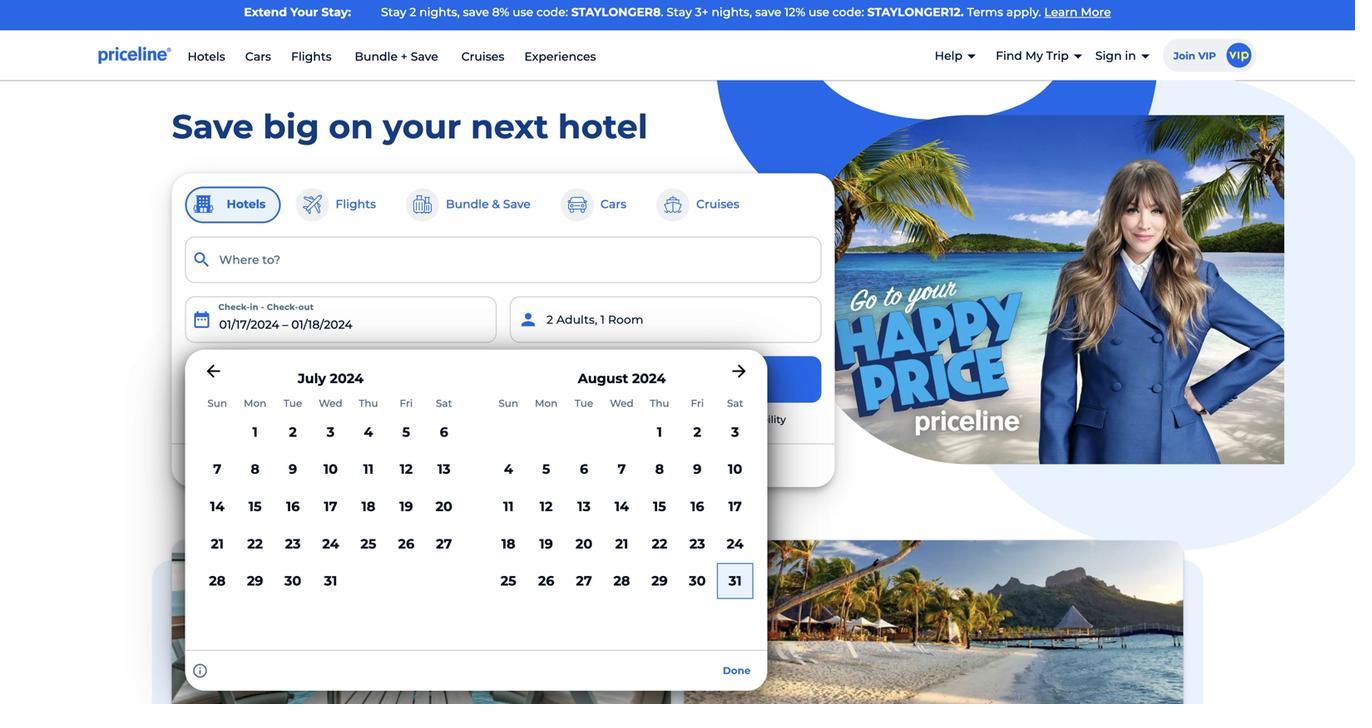 Task type: locate. For each thing, give the bounding box(es) containing it.
2 14 button from the left
[[603, 488, 641, 526]]

2 17 from the left
[[728, 499, 742, 515]]

1 10 from the left
[[324, 461, 338, 478]]

tue down "july"
[[284, 398, 302, 410]]

mon for august
[[535, 398, 558, 410]]

wed up with
[[610, 398, 634, 410]]

0 horizontal spatial 10 button
[[312, 451, 350, 488]]

code: right 12%
[[832, 5, 864, 19]]

0 horizontal spatial 16 button
[[274, 488, 312, 526]]

tue for july
[[284, 398, 302, 410]]

12 down "and"
[[540, 499, 553, 515]]

1 horizontal spatial 7
[[618, 461, 626, 478]]

2 31 from the left
[[729, 573, 742, 589]]

bundle + save link
[[352, 50, 441, 64]]

learn
[[1044, 5, 1078, 19]]

save
[[411, 50, 438, 64], [172, 107, 254, 147], [503, 197, 531, 211], [276, 372, 304, 387]]

17 for july 2024
[[324, 499, 337, 515]]

1 15 from the left
[[248, 499, 262, 515]]

save left the up
[[561, 459, 587, 473]]

3 button for august 2024
[[716, 414, 754, 451]]

2 button for july 2024
[[274, 414, 312, 451]]

1 thu from the left
[[359, 398, 378, 410]]

2
[[410, 5, 416, 19], [289, 424, 297, 440], [693, 424, 701, 440]]

28
[[209, 573, 226, 589], [613, 573, 630, 589]]

23 for july 2024
[[285, 536, 301, 552]]

1 horizontal spatial wed
[[610, 398, 634, 410]]

0 vertical spatial cars
[[245, 50, 271, 64]]

7 button for august
[[603, 451, 641, 488]]

0 horizontal spatial book
[[354, 459, 385, 473]]

24 button for august 2024
[[716, 526, 754, 563]]

12%
[[784, 5, 805, 19]]

1 2 button from the left
[[274, 414, 312, 451]]

vip badge icon image
[[1227, 43, 1251, 68]]

2 16 from the left
[[690, 499, 704, 515]]

cruises
[[461, 50, 504, 64], [696, 197, 739, 211]]

your right of
[[419, 459, 446, 473]]

0 horizontal spatial 31 button
[[312, 563, 350, 600]]

save left 8%
[[463, 5, 489, 19]]

13 button down the up
[[565, 488, 603, 526]]

1 horizontal spatial 25 button
[[490, 563, 527, 600]]

1 16 from the left
[[286, 499, 300, 515]]

20 button down the up
[[565, 526, 603, 563]]

1 1 button from the left
[[236, 414, 274, 451]]

0 horizontal spatial nights,
[[419, 5, 460, 19]]

1 stay from the left
[[381, 5, 406, 19]]

30 button
[[274, 563, 312, 600], [678, 563, 716, 600]]

your
[[383, 107, 461, 147], [419, 459, 446, 473]]

0 horizontal spatial 23
[[285, 536, 301, 552]]

show august 2024 image
[[729, 362, 749, 381]]

1 horizontal spatial 2 button
[[678, 414, 716, 451]]

0 horizontal spatial 5
[[402, 424, 410, 440]]

2 2 button from the left
[[678, 414, 716, 451]]

1 9 button from the left
[[274, 451, 312, 488]]

bundle & save button
[[404, 187, 546, 223]]

2 28 from the left
[[613, 573, 630, 589]]

5 button for august 2024
[[527, 451, 565, 488]]

sun for august
[[499, 398, 518, 410]]

10 left all
[[324, 461, 338, 478]]

wed for july
[[319, 398, 342, 410]]

big
[[263, 107, 319, 147]]

1 vertical spatial 4
[[504, 461, 513, 478]]

save right &
[[503, 197, 531, 211]]

august 2024
[[578, 371, 666, 387]]

1 horizontal spatial 12 button
[[527, 488, 565, 526]]

2 9 from the left
[[693, 461, 702, 478]]

0 horizontal spatial tue
[[284, 398, 302, 410]]

2024 left car
[[330, 371, 364, 387]]

fri for august 2024
[[691, 398, 704, 410]]

1 vertical spatial hotel
[[583, 414, 609, 426]]

fri up cancellation
[[691, 398, 704, 410]]

1 horizontal spatial 5 button
[[527, 451, 565, 488]]

12 button down "and"
[[527, 488, 565, 526]]

1 24 button from the left
[[312, 526, 350, 563]]

22 for july 2024
[[247, 536, 263, 552]]

book left all
[[354, 459, 385, 473]]

0 horizontal spatial 19
[[399, 499, 413, 515]]

0 horizontal spatial 17 button
[[312, 488, 350, 526]]

book all of your hotels at once and save up to $625
[[354, 459, 652, 473]]

0 horizontal spatial wed
[[319, 398, 342, 410]]

24 for august 2024
[[727, 536, 744, 552]]

1 8 from the left
[[251, 461, 259, 478]]

0 horizontal spatial 22
[[247, 536, 263, 552]]

6 for july 2024
[[440, 424, 448, 440]]

sun down show may 2024 icon
[[207, 398, 227, 410]]

8 for july 2024
[[251, 461, 259, 478]]

sun
[[207, 398, 227, 410], [499, 398, 518, 410]]

25 button
[[350, 526, 387, 563], [490, 563, 527, 600]]

+ left "july"
[[266, 372, 273, 387]]

2 use from the left
[[809, 5, 829, 19]]

0 horizontal spatial 20
[[436, 499, 452, 515]]

11 button for july 2024
[[350, 451, 387, 488]]

2 7 from the left
[[618, 461, 626, 478]]

22 for august 2024
[[652, 536, 667, 552]]

15
[[248, 499, 262, 515], [653, 499, 666, 515]]

0 horizontal spatial 22 button
[[236, 526, 274, 563]]

your right on
[[383, 107, 461, 147]]

31 button
[[312, 563, 350, 600], [716, 563, 754, 600]]

2 1 button from the left
[[641, 414, 678, 451]]

0 horizontal spatial 24
[[322, 536, 339, 552]]

19 for august 2024
[[539, 536, 553, 552]]

nights,
[[419, 5, 460, 19], [712, 5, 752, 19]]

2 8 from the left
[[655, 461, 664, 478]]

2 29 from the left
[[651, 573, 668, 589]]

11 left all
[[363, 461, 374, 478]]

find for find my trip
[[996, 49, 1022, 63]]

1 button for august 2024
[[641, 414, 678, 451]]

2 24 from the left
[[727, 536, 744, 552]]

2 23 button from the left
[[678, 526, 716, 563]]

bundle left &
[[446, 197, 489, 211]]

4
[[364, 424, 373, 440], [504, 461, 513, 478]]

hotel up cars button
[[558, 107, 648, 147]]

3 for august 2024
[[731, 424, 739, 440]]

0 horizontal spatial 1
[[252, 424, 258, 440]]

+ up save big on your next hotel
[[401, 50, 408, 64]]

1 horizontal spatial 9 button
[[678, 451, 716, 488]]

21 button for july
[[198, 526, 236, 563]]

1 9 from the left
[[289, 461, 297, 478]]

16
[[286, 499, 300, 515], [690, 499, 704, 515]]

0 horizontal spatial flights
[[291, 50, 332, 64]]

0 vertical spatial 18
[[361, 499, 375, 515]]

1 vertical spatial 6
[[580, 461, 588, 478]]

29 for august 2024
[[651, 573, 668, 589]]

25
[[361, 536, 376, 552], [501, 573, 516, 589]]

26 for july 2024
[[398, 536, 414, 552]]

1 7 from the left
[[213, 461, 221, 478]]

10 button left all
[[312, 451, 350, 488]]

14 button for august
[[603, 488, 641, 526]]

2 30 from the left
[[689, 573, 706, 589]]

2 10 button from the left
[[716, 451, 754, 488]]

wed down july 2024
[[319, 398, 342, 410]]

fri up of
[[400, 398, 413, 410]]

1 3 from the left
[[327, 424, 335, 440]]

experiences link
[[524, 50, 596, 64]]

0 horizontal spatial sun
[[207, 398, 227, 410]]

fri for july 2024
[[400, 398, 413, 410]]

2 16 button from the left
[[678, 488, 716, 526]]

26
[[398, 536, 414, 552], [538, 573, 554, 589]]

1 horizontal spatial 28 button
[[603, 563, 641, 600]]

16 button
[[274, 488, 312, 526], [678, 488, 716, 526]]

19 button
[[387, 488, 425, 526], [527, 526, 565, 563]]

2 21 from the left
[[615, 536, 628, 552]]

2 15 button from the left
[[641, 488, 678, 526]]

0 vertical spatial 26
[[398, 536, 414, 552]]

2 22 button from the left
[[641, 526, 678, 563]]

thu for august 2024
[[650, 398, 669, 410]]

6 up book all of your hotels at once and save up to $625
[[440, 424, 448, 440]]

9
[[289, 461, 297, 478], [693, 461, 702, 478]]

1 vertical spatial cruises
[[696, 197, 739, 211]]

15 button
[[236, 488, 274, 526], [641, 488, 678, 526]]

bundle left "july"
[[218, 372, 262, 387]]

1 horizontal spatial find
[[996, 49, 1022, 63]]

12 button for july 2024
[[387, 451, 425, 488]]

1 horizontal spatial 18 button
[[490, 526, 527, 563]]

1 21 from the left
[[211, 536, 224, 552]]

0 horizontal spatial sat
[[436, 398, 452, 410]]

find inside dropdown button
[[996, 49, 1022, 63]]

use right 12%
[[809, 5, 829, 19]]

1 wed from the left
[[319, 398, 342, 410]]

1 15 button from the left
[[236, 488, 274, 526]]

28 button
[[198, 563, 236, 600], [603, 563, 641, 600]]

find up with
[[612, 371, 643, 388]]

1 30 from the left
[[284, 573, 301, 589]]

2024 for august 2024
[[632, 371, 666, 387]]

2 3 button from the left
[[716, 414, 754, 451]]

19 down of
[[399, 499, 413, 515]]

1 horizontal spatial 14 button
[[603, 488, 641, 526]]

22 button for august 2024
[[641, 526, 678, 563]]

3 button
[[312, 414, 350, 451], [716, 414, 754, 451]]

9 button
[[274, 451, 312, 488], [678, 451, 716, 488]]

12 button
[[387, 451, 425, 488], [527, 488, 565, 526]]

10 for july 2024
[[324, 461, 338, 478]]

1 horizontal spatial cruises
[[696, 197, 739, 211]]

5 button up of
[[387, 414, 425, 451]]

0 horizontal spatial 27
[[436, 536, 452, 552]]

flights inside button
[[335, 197, 376, 211]]

1 horizontal spatial cars
[[600, 197, 626, 211]]

thu down add a car
[[359, 398, 378, 410]]

your inside button
[[647, 371, 678, 388]]

2 7 button from the left
[[603, 451, 641, 488]]

for
[[724, 414, 738, 426]]

0 vertical spatial 6
[[440, 424, 448, 440]]

22 button
[[236, 526, 274, 563], [641, 526, 678, 563]]

1 2024 from the left
[[330, 371, 364, 387]]

5 button right at
[[527, 451, 565, 488]]

10 button down for
[[716, 451, 754, 488]]

1 horizontal spatial code:
[[832, 5, 864, 19]]

27 for july 2024
[[436, 536, 452, 552]]

bundle & save
[[446, 197, 531, 211]]

10 down for
[[728, 461, 742, 478]]

2 button
[[274, 414, 312, 451], [678, 414, 716, 451]]

0 horizontal spatial 7 button
[[198, 451, 236, 488]]

8
[[251, 461, 259, 478], [655, 461, 664, 478]]

2 23 from the left
[[689, 536, 705, 552]]

nights, right 3+ in the top right of the page
[[712, 5, 752, 19]]

14 for july
[[210, 499, 224, 515]]

2 horizontal spatial save
[[755, 5, 781, 19]]

0 vertical spatial cruises
[[461, 50, 504, 64]]

Check-in - Check-out field
[[185, 297, 497, 343]]

0 vertical spatial 12
[[400, 461, 413, 478]]

2 24 button from the left
[[716, 526, 754, 563]]

0 vertical spatial book
[[545, 414, 572, 426]]

19 button for august 2024
[[527, 526, 565, 563]]

0 horizontal spatial 1 button
[[236, 414, 274, 451]]

sat
[[436, 398, 452, 410], [727, 398, 743, 410]]

4 button down add a car
[[350, 414, 387, 451]]

2 3 from the left
[[731, 424, 739, 440]]

1 14 from the left
[[210, 499, 224, 515]]

13 button
[[425, 451, 463, 488], [565, 488, 603, 526]]

31 button for august 2024
[[716, 563, 754, 600]]

1 28 button from the left
[[198, 563, 236, 600]]

hotel left with
[[583, 414, 609, 426]]

13 button right of
[[425, 451, 463, 488]]

cars
[[245, 50, 271, 64], [600, 197, 626, 211]]

30 for august 2024
[[689, 573, 706, 589]]

17
[[324, 499, 337, 515], [728, 499, 742, 515]]

find left my
[[996, 49, 1022, 63]]

1 16 button from the left
[[274, 488, 312, 526]]

19 button down "and"
[[527, 526, 565, 563]]

1 7 button from the left
[[198, 451, 236, 488]]

30 button for august 2024
[[678, 563, 716, 600]]

hotels button
[[185, 187, 281, 223]]

2 tue from the left
[[575, 398, 593, 410]]

1 mon from the left
[[244, 398, 266, 410]]

1 vertical spatial your
[[419, 459, 446, 473]]

1 for july 2024
[[252, 424, 258, 440]]

next
[[471, 107, 549, 147]]

1 22 button from the left
[[236, 526, 274, 563]]

1 horizontal spatial 5
[[542, 461, 550, 478]]

6 left the up
[[580, 461, 588, 478]]

0 horizontal spatial 6 button
[[425, 414, 463, 451]]

1 vertical spatial 25
[[501, 573, 516, 589]]

add
[[337, 374, 359, 386]]

19 button for july 2024
[[387, 488, 425, 526]]

0 vertical spatial your
[[290, 5, 318, 19]]

0 vertical spatial 11
[[363, 461, 374, 478]]

2 2024 from the left
[[632, 371, 666, 387]]

0 vertical spatial your
[[383, 107, 461, 147]]

1 31 from the left
[[324, 573, 337, 589]]

23
[[285, 536, 301, 552], [689, 536, 705, 552]]

7 button
[[198, 451, 236, 488], [603, 451, 641, 488]]

21 for july
[[211, 536, 224, 552]]

find inside button
[[612, 371, 643, 388]]

2 21 button from the left
[[603, 526, 641, 563]]

1 horizontal spatial 2024
[[632, 371, 666, 387]]

sat up hotels
[[436, 398, 452, 410]]

1 horizontal spatial 7 button
[[603, 451, 641, 488]]

10 button for august 2024
[[716, 451, 754, 488]]

4 for august 2024
[[504, 461, 513, 478]]

august
[[578, 371, 628, 387]]

save left add
[[276, 372, 304, 387]]

2 sun from the left
[[499, 398, 518, 410]]

2 31 button from the left
[[716, 563, 754, 600]]

6 button left 'to'
[[565, 451, 603, 488]]

1 horizontal spatial nights,
[[712, 5, 752, 19]]

1 horizontal spatial 25
[[501, 573, 516, 589]]

18
[[361, 499, 375, 515], [501, 536, 515, 552]]

3 button down july 2024
[[312, 414, 350, 451]]

9 for july 2024
[[289, 461, 297, 478]]

13 down the up
[[577, 499, 591, 515]]

11 button down book all of your hotels at once and save up to $625 link
[[490, 488, 527, 526]]

1 sun from the left
[[207, 398, 227, 410]]

.
[[661, 5, 663, 19]]

3 left flexibility
[[731, 424, 739, 440]]

1 horizontal spatial fri
[[691, 398, 704, 410]]

0 horizontal spatial 5 button
[[387, 414, 425, 451]]

9 for august 2024
[[693, 461, 702, 478]]

4 button left "and"
[[490, 451, 527, 488]]

1 17 from the left
[[324, 499, 337, 515]]

stay right .
[[667, 5, 692, 19]]

0 horizontal spatial 18 button
[[350, 488, 387, 526]]

hotels inside hotels button
[[227, 197, 266, 211]]

1 use from the left
[[512, 5, 533, 19]]

6
[[440, 424, 448, 440], [580, 461, 588, 478]]

types of travel tab list
[[185, 187, 822, 223]]

1 17 button from the left
[[312, 488, 350, 526]]

1 23 from the left
[[285, 536, 301, 552]]

book up "and"
[[545, 414, 572, 426]]

1 tue from the left
[[284, 398, 302, 410]]

0 horizontal spatial 14
[[210, 499, 224, 515]]

1 horizontal spatial 11
[[503, 499, 514, 515]]

save inside 'button'
[[503, 197, 531, 211]]

0 horizontal spatial 17
[[324, 499, 337, 515]]

stay
[[381, 5, 406, 19], [667, 5, 692, 19]]

2 wed from the left
[[610, 398, 634, 410]]

1 22 from the left
[[247, 536, 263, 552]]

13
[[437, 461, 451, 478], [577, 499, 591, 515]]

1 horizontal spatial save
[[561, 459, 587, 473]]

20 for august 2024
[[576, 536, 592, 552]]

1 28 from the left
[[209, 573, 226, 589]]

fri
[[400, 398, 413, 410], [691, 398, 704, 410]]

0 vertical spatial flights
[[291, 50, 332, 64]]

3 button down show august 2024 image
[[716, 414, 754, 451]]

1 vertical spatial your
[[647, 371, 678, 388]]

19 down "and"
[[539, 536, 553, 552]]

1 button for july 2024
[[236, 414, 274, 451]]

8 button for july 2024
[[236, 451, 274, 488]]

19 button down of
[[387, 488, 425, 526]]

find my trip button
[[996, 35, 1082, 78]]

1 horizontal spatial 10
[[728, 461, 742, 478]]

save
[[463, 5, 489, 19], [755, 5, 781, 19], [561, 459, 587, 473]]

15 button for august 2024
[[641, 488, 678, 526]]

2 15 from the left
[[653, 499, 666, 515]]

0 vertical spatial a
[[361, 374, 368, 386]]

29 for july 2024
[[247, 573, 263, 589]]

0 horizontal spatial 19 button
[[387, 488, 425, 526]]

22 button for july 2024
[[236, 526, 274, 563]]

20 down hotels
[[436, 499, 452, 515]]

20 button down hotels
[[425, 488, 463, 526]]

2024 up free
[[632, 371, 666, 387]]

0 horizontal spatial 13
[[437, 461, 451, 478]]

flights
[[291, 50, 332, 64], [335, 197, 376, 211]]

17 button
[[312, 488, 350, 526], [716, 488, 754, 526]]

2 thu from the left
[[650, 398, 669, 410]]

a for hotel
[[575, 414, 581, 426]]

1 24 from the left
[[322, 536, 339, 552]]

stay up bundle + save 'link'
[[381, 5, 406, 19]]

5 up of
[[402, 424, 410, 440]]

up
[[590, 459, 606, 473]]

hotels
[[188, 50, 225, 64], [227, 197, 266, 211]]

2 14 from the left
[[615, 499, 629, 515]]

0 horizontal spatial 11
[[363, 461, 374, 478]]

0 vertical spatial 13
[[437, 461, 451, 478]]

sat up for
[[727, 398, 743, 410]]

10 button for july 2024
[[312, 451, 350, 488]]

2 17 button from the left
[[716, 488, 754, 526]]

book
[[545, 414, 572, 426], [354, 459, 385, 473]]

11
[[363, 461, 374, 478], [503, 499, 514, 515]]

20 button for july 2024
[[425, 488, 463, 526]]

0 horizontal spatial 3 button
[[312, 414, 350, 451]]

use
[[512, 5, 533, 19], [809, 5, 829, 19]]

1 button
[[236, 414, 274, 451], [641, 414, 678, 451]]

0 horizontal spatial your
[[290, 5, 318, 19]]

1 31 button from the left
[[312, 563, 350, 600]]

thu up book a hotel with free cancellation for flexibility
[[650, 398, 669, 410]]

$625
[[625, 459, 652, 473]]

save left 12%
[[755, 5, 781, 19]]

wed for august
[[610, 398, 634, 410]]

a left car
[[361, 374, 368, 386]]

20 for july 2024
[[436, 499, 452, 515]]

12 left hotels
[[400, 461, 413, 478]]

11 down book all of your hotels at once and save up to $625 link
[[503, 499, 514, 515]]

8 for august 2024
[[655, 461, 664, 478]]

use right 8%
[[512, 5, 533, 19]]

1 vertical spatial 12
[[540, 499, 553, 515]]

31
[[324, 573, 337, 589], [729, 573, 742, 589]]

1 8 button from the left
[[236, 451, 274, 488]]

11 button for august 2024
[[490, 488, 527, 526]]

1 horizontal spatial sun
[[499, 398, 518, 410]]

12 button left hotels
[[387, 451, 425, 488]]

tue down august
[[575, 398, 593, 410]]

1 29 from the left
[[247, 573, 263, 589]]

20 button
[[425, 488, 463, 526], [565, 526, 603, 563]]

wed
[[319, 398, 342, 410], [610, 398, 634, 410]]

1 horizontal spatial 10 button
[[716, 451, 754, 488]]

1 horizontal spatial 17 button
[[716, 488, 754, 526]]

5 button
[[387, 414, 425, 451], [527, 451, 565, 488]]

2 9 button from the left
[[678, 451, 716, 488]]

2 30 button from the left
[[678, 563, 716, 600]]

flights down 'extend your stay:'
[[291, 50, 332, 64]]

2 8 button from the left
[[641, 451, 678, 488]]

4 down add a car
[[364, 424, 373, 440]]

2 1 from the left
[[657, 424, 662, 440]]

vip
[[1198, 50, 1216, 62]]

1 horizontal spatial 22 button
[[641, 526, 678, 563]]

22
[[247, 536, 263, 552], [652, 536, 667, 552]]

4 button for august 2024
[[490, 451, 527, 488]]

code: up experiences link
[[536, 5, 568, 19]]

2 22 from the left
[[652, 536, 667, 552]]

5 right once
[[542, 461, 550, 478]]

1 23 button from the left
[[274, 526, 312, 563]]

1 10 button from the left
[[312, 451, 350, 488]]

1 14 button from the left
[[198, 488, 236, 526]]

your left the stay:
[[290, 5, 318, 19]]

6 button
[[425, 414, 463, 451], [565, 451, 603, 488]]

sun up book all of your hotels at once and save up to $625
[[499, 398, 518, 410]]

None field
[[185, 237, 822, 283]]

2 button down "july"
[[274, 414, 312, 451]]

28 for july
[[209, 573, 226, 589]]

2 mon from the left
[[535, 398, 558, 410]]

1 1 from the left
[[252, 424, 258, 440]]

flights down on
[[335, 197, 376, 211]]

0 horizontal spatial 2
[[289, 424, 297, 440]]

3 down july 2024
[[327, 424, 335, 440]]

27 button
[[425, 526, 463, 563], [565, 563, 603, 600]]

3
[[327, 424, 335, 440], [731, 424, 739, 440]]

a left with
[[575, 414, 581, 426]]

2 stay from the left
[[667, 5, 692, 19]]

1 fri from the left
[[400, 398, 413, 410]]

1 horizontal spatial 14
[[615, 499, 629, 515]]

1 horizontal spatial 19 button
[[527, 526, 565, 563]]

0 horizontal spatial cruises
[[461, 50, 504, 64]]

bundle inside bundle & save 'button'
[[446, 197, 489, 211]]

0 horizontal spatial 2 button
[[274, 414, 312, 451]]

24
[[322, 536, 339, 552], [727, 536, 744, 552]]

1 vertical spatial cars
[[600, 197, 626, 211]]

2 29 button from the left
[[641, 563, 678, 600]]

20 down the up
[[576, 536, 592, 552]]

2 10 from the left
[[728, 461, 742, 478]]

17 for august 2024
[[728, 499, 742, 515]]

0 horizontal spatial use
[[512, 5, 533, 19]]

1 3 button from the left
[[312, 414, 350, 451]]

+
[[401, 50, 408, 64], [266, 372, 273, 387]]

16 for july 2024
[[286, 499, 300, 515]]

bundle right flights link
[[355, 50, 398, 64]]

2 sat from the left
[[727, 398, 743, 410]]

0 horizontal spatial 6
[[440, 424, 448, 440]]

1 horizontal spatial 30 button
[[678, 563, 716, 600]]

11 button left all
[[350, 451, 387, 488]]

6 button up hotels
[[425, 414, 463, 451]]

done
[[723, 665, 751, 677]]

1 horizontal spatial 20
[[576, 536, 592, 552]]

mon
[[244, 398, 266, 410], [535, 398, 558, 410]]

1 vertical spatial find
[[612, 371, 643, 388]]

2 28 button from the left
[[603, 563, 641, 600]]

your left the hotel
[[647, 371, 678, 388]]

1 21 button from the left
[[198, 526, 236, 563]]

2 button left for
[[678, 414, 716, 451]]

1 horizontal spatial 30
[[689, 573, 706, 589]]

0 vertical spatial 27
[[436, 536, 452, 552]]

1 29 button from the left
[[236, 563, 274, 600]]

0 horizontal spatial 15
[[248, 499, 262, 515]]

0 horizontal spatial 15 button
[[236, 488, 274, 526]]

1 horizontal spatial tue
[[575, 398, 593, 410]]

13 right of
[[437, 461, 451, 478]]

1 vertical spatial 26
[[538, 573, 554, 589]]

join vip
[[1174, 50, 1216, 62]]

1 sat from the left
[[436, 398, 452, 410]]

1 30 button from the left
[[274, 563, 312, 600]]

book for book all of your hotels at once and save up to $625
[[354, 459, 385, 473]]

2 fri from the left
[[691, 398, 704, 410]]

27
[[436, 536, 452, 552], [576, 573, 592, 589]]

7
[[213, 461, 221, 478], [618, 461, 626, 478]]

hotel
[[682, 371, 720, 388]]

nights, left 8%
[[419, 5, 460, 19]]

6 for august 2024
[[580, 461, 588, 478]]

4 right at
[[504, 461, 513, 478]]

1 horizontal spatial hotels
[[227, 197, 266, 211]]



Task type: describe. For each thing, give the bounding box(es) containing it.
26 for august 2024
[[538, 573, 554, 589]]

extend your stay:
[[244, 5, 351, 19]]

show may 2024 image
[[203, 362, 223, 381]]

cars link
[[245, 50, 271, 64]]

more
[[1081, 5, 1111, 19]]

sign in button
[[1095, 35, 1149, 78]]

13 button for july 2024
[[425, 451, 463, 488]]

3 for july 2024
[[327, 424, 335, 440]]

save down 'hotels' link at the left top of page
[[172, 107, 254, 147]]

6 button for august 2024
[[565, 451, 603, 488]]

28 button for july
[[198, 563, 236, 600]]

1 code: from the left
[[536, 5, 568, 19]]

15 button for july 2024
[[236, 488, 274, 526]]

13 button for august 2024
[[565, 488, 603, 526]]

6 button for july 2024
[[425, 414, 463, 451]]

1 horizontal spatial 2
[[410, 5, 416, 19]]

7 for august
[[618, 461, 626, 478]]

cars button
[[559, 187, 641, 223]]

thu for july 2024
[[359, 398, 378, 410]]

31 for july 2024
[[324, 573, 337, 589]]

and
[[535, 459, 558, 473]]

1 horizontal spatial bundle + save
[[352, 50, 441, 64]]

cruises link
[[461, 50, 504, 64]]

your for next
[[383, 107, 461, 147]]

join vip link
[[1163, 39, 1261, 72]]

Where to? field
[[185, 237, 822, 283]]

book all of your hotels at once and save up to $625 link
[[354, 458, 652, 474]]

24 button for july 2024
[[312, 526, 350, 563]]

29 button for august 2024
[[641, 563, 678, 600]]

2 code: from the left
[[832, 5, 864, 19]]

hotels link
[[188, 50, 225, 64]]

trip
[[1046, 49, 1069, 63]]

flights link
[[291, 50, 332, 64]]

12 button for august 2024
[[527, 488, 565, 526]]

5 for july 2024
[[402, 424, 410, 440]]

car
[[370, 374, 387, 386]]

save big on your next hotel
[[172, 107, 648, 147]]

sign in
[[1095, 49, 1136, 63]]

19 for july 2024
[[399, 499, 413, 515]]

cars inside button
[[600, 197, 626, 211]]

16 button for july 2024
[[274, 488, 312, 526]]

help button
[[935, 35, 976, 78]]

stay:
[[321, 5, 351, 19]]

3 button for july 2024
[[312, 414, 350, 451]]

15 for july 2024
[[248, 499, 262, 515]]

a for car
[[361, 374, 368, 386]]

your for hotels
[[419, 459, 446, 473]]

terms
[[967, 5, 1003, 19]]

1 horizontal spatial +
[[401, 50, 408, 64]]

3+
[[695, 5, 709, 19]]

4 button for july 2024
[[350, 414, 387, 451]]

14 button for july
[[198, 488, 236, 526]]

1 vertical spatial +
[[266, 372, 273, 387]]

30 button for july 2024
[[274, 563, 312, 600]]

30 for july 2024
[[284, 573, 301, 589]]

done button
[[713, 658, 761, 685]]

find your hotel
[[612, 371, 720, 388]]

all
[[388, 459, 402, 473]]

apply.
[[1006, 5, 1041, 19]]

stay 2 nights, save 8% use code: staylonger8 . stay 3+ nights, save 12% use code: staylonger12. terms apply. learn more
[[381, 5, 1111, 19]]

31 button for july 2024
[[312, 563, 350, 600]]

cruises button
[[655, 187, 754, 223]]

add a car
[[334, 374, 387, 386]]

26 button for august 2024
[[527, 563, 565, 600]]

17 button for august 2024
[[716, 488, 754, 526]]

23 button for august 2024
[[678, 526, 716, 563]]

to
[[609, 459, 621, 473]]

free
[[637, 414, 657, 426]]

5 button for july 2024
[[387, 414, 425, 451]]

29 button for july 2024
[[236, 563, 274, 600]]

flights button
[[294, 187, 391, 223]]

5 for august 2024
[[542, 461, 550, 478]]

12 for august 2024
[[540, 499, 553, 515]]

book a hotel with free cancellation for flexibility
[[545, 414, 786, 426]]

find my trip
[[996, 49, 1069, 63]]

0 vertical spatial hotel
[[558, 107, 648, 147]]

staylonger8
[[571, 5, 661, 19]]

on
[[329, 107, 373, 147]]

my
[[1025, 49, 1043, 63]]

2 nights, from the left
[[712, 5, 752, 19]]

sat for july 2024
[[436, 398, 452, 410]]

25 button for july 2024
[[350, 526, 387, 563]]

in
[[1125, 49, 1136, 63]]

2 vertical spatial bundle
[[218, 372, 262, 387]]

25 button for august 2024
[[490, 563, 527, 600]]

priceline.com home image
[[99, 46, 171, 65]]

24 for july 2024
[[322, 536, 339, 552]]

at
[[488, 459, 500, 473]]

23 for august 2024
[[689, 536, 705, 552]]

7 for july
[[213, 461, 221, 478]]

17 button for july 2024
[[312, 488, 350, 526]]

flexibility
[[741, 414, 786, 426]]

28 for august
[[613, 573, 630, 589]]

of
[[405, 459, 416, 473]]

8 button for august 2024
[[641, 451, 678, 488]]

27 for august 2024
[[576, 573, 592, 589]]

help
[[935, 49, 963, 63]]

16 button for august 2024
[[678, 488, 716, 526]]

13 for august 2024
[[577, 499, 591, 515]]

your for find
[[647, 371, 678, 388]]

cancellation
[[660, 414, 721, 426]]

23 button for july 2024
[[274, 526, 312, 563]]

18 for august 2024
[[501, 536, 515, 552]]

sign
[[1095, 49, 1122, 63]]

2024 for july 2024
[[330, 371, 364, 387]]

0 horizontal spatial hotels
[[188, 50, 225, 64]]

save left cruises link
[[411, 50, 438, 64]]

experiences
[[524, 50, 596, 64]]

book for book a hotel with free cancellation for flexibility
[[545, 414, 572, 426]]

find your hotel button
[[510, 357, 822, 403]]

0 horizontal spatial save
[[463, 5, 489, 19]]

18 button for august 2024
[[490, 526, 527, 563]]

21 button for august
[[603, 526, 641, 563]]

staylonger12.
[[867, 5, 964, 19]]

july 2024
[[298, 371, 364, 387]]

1 nights, from the left
[[419, 5, 460, 19]]

join
[[1174, 50, 1195, 62]]

18 for july 2024
[[361, 499, 375, 515]]

cruises inside button
[[696, 197, 739, 211]]

8%
[[492, 5, 509, 19]]

once
[[503, 459, 532, 473]]

hotels
[[449, 459, 485, 473]]

1 for august 2024
[[657, 424, 662, 440]]

4 for july 2024
[[364, 424, 373, 440]]

27 button for august 2024
[[565, 563, 603, 600]]

7 button for july
[[198, 451, 236, 488]]

12 for july 2024
[[400, 461, 413, 478]]

2 for july 2024
[[289, 424, 297, 440]]

27 button for july 2024
[[425, 526, 463, 563]]

0 horizontal spatial cars
[[245, 50, 271, 64]]

0 vertical spatial bundle
[[355, 50, 398, 64]]

9 button for july 2024
[[274, 451, 312, 488]]

1 vertical spatial bundle + save
[[218, 372, 304, 387]]

july
[[298, 371, 326, 387]]

31 for august 2024
[[729, 573, 742, 589]]

9 button for august 2024
[[678, 451, 716, 488]]

&
[[492, 197, 500, 211]]

traveler selection text field
[[510, 297, 822, 343]]

with
[[612, 414, 635, 426]]

2 button for august 2024
[[678, 414, 716, 451]]

25 for july 2024
[[361, 536, 376, 552]]

21 for august
[[615, 536, 628, 552]]

extend
[[244, 5, 287, 19]]



Task type: vqa. For each thing, say whether or not it's contained in the screenshot.
19 for August 2024
yes



